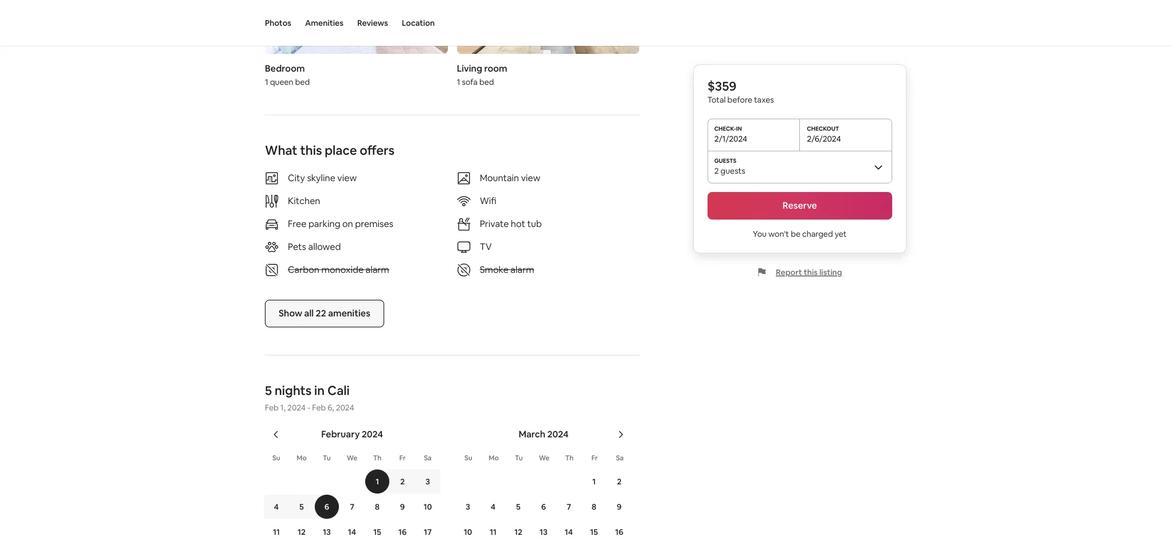 Task type: describe. For each thing, give the bounding box(es) containing it.
report
[[776, 267, 803, 278]]

1 14 button from the left
[[340, 520, 365, 545]]

2 5 button from the left
[[506, 495, 531, 519]]

2 tu from the left
[[515, 454, 523, 463]]

2 su from the left
[[465, 454, 473, 463]]

tub
[[528, 218, 542, 230]]

1 sa from the left
[[424, 454, 432, 463]]

smoke alarm
[[480, 264, 534, 276]]

mountain view
[[480, 172, 541, 184]]

14 for 2nd 14 button from the left
[[565, 527, 573, 538]]

reserve button
[[708, 192, 893, 220]]

city skyline view
[[288, 172, 357, 184]]

city
[[288, 172, 305, 184]]

6 for 1st 6 button from right
[[542, 502, 546, 512]]

16 for first the 16 button
[[399, 527, 407, 538]]

1 7 button from the left
[[340, 495, 365, 519]]

13 for 1st 13 'button' from the right
[[540, 527, 548, 538]]

1 6 button from the left
[[314, 495, 340, 519]]

6,
[[328, 403, 334, 413]]

0 horizontal spatial 10 button
[[415, 495, 441, 519]]

1 alarm from the left
[[366, 264, 389, 276]]

1 th from the left
[[373, 454, 382, 463]]

1 16 button from the left
[[390, 520, 415, 545]]

show all 22 amenities button
[[265, 300, 384, 328]]

2 15 from the left
[[590, 527, 598, 538]]

5 for second 5 'button' from right
[[300, 502, 304, 512]]

$359
[[708, 78, 737, 94]]

2 mo from the left
[[489, 454, 499, 463]]

2 for 1st 2 button from left
[[400, 477, 405, 487]]

1 inside the living room 1 sofa bed
[[457, 77, 460, 87]]

photos button
[[265, 0, 291, 46]]

11 for 1st "11" button from the right
[[490, 527, 497, 538]]

1 8 button from the left
[[365, 495, 390, 519]]

location
[[402, 18, 435, 28]]

on
[[343, 218, 353, 230]]

17
[[424, 527, 432, 538]]

taxes
[[754, 95, 774, 105]]

2/6/2024
[[807, 134, 841, 144]]

-
[[308, 403, 311, 413]]

bedroom image
[[265, 0, 448, 54]]

6 for 2nd 6 button from the right
[[325, 502, 329, 512]]

2 alarm from the left
[[511, 264, 534, 276]]

amenities
[[328, 308, 371, 320]]

carbon
[[288, 264, 320, 276]]

$359 total before taxes
[[708, 78, 774, 105]]

yet
[[835, 229, 847, 239]]

1 7 from the left
[[350, 502, 354, 512]]

2 9 from the left
[[617, 502, 622, 512]]

all
[[304, 308, 314, 320]]

private hot tub
[[480, 218, 542, 230]]

report this listing
[[776, 267, 843, 278]]

kitchen
[[288, 195, 320, 207]]

1 view from the left
[[338, 172, 357, 184]]

what this place offers
[[265, 142, 395, 158]]

hot
[[511, 218, 526, 230]]

queen
[[270, 77, 294, 87]]

1 12 button from the left
[[289, 520, 314, 545]]

you
[[753, 229, 767, 239]]

report this listing button
[[758, 267, 843, 278]]

5 for 1st 5 'button' from right
[[516, 502, 521, 512]]

1 5 button from the left
[[289, 495, 314, 519]]

february 2024
[[321, 429, 383, 441]]

2 16 button from the left
[[607, 520, 632, 545]]

1 11 button from the left
[[264, 520, 289, 545]]

offers
[[360, 142, 395, 158]]

amenities
[[305, 18, 344, 28]]

reviews button
[[357, 0, 388, 46]]

5 inside 5 nights in cali feb 1, 2024 - feb 6, 2024
[[265, 383, 272, 399]]

2 7 button from the left
[[557, 495, 582, 519]]

1 vertical spatial 10 button
[[456, 520, 481, 545]]

guests
[[721, 166, 746, 176]]

2 11 button from the left
[[481, 520, 506, 545]]

sofa
[[462, 77, 478, 87]]

monoxide
[[322, 264, 364, 276]]

22
[[316, 308, 326, 320]]

february
[[321, 429, 360, 441]]

premises
[[355, 218, 394, 230]]

17 button
[[415, 520, 441, 545]]

1 we from the left
[[347, 454, 358, 463]]

place
[[325, 142, 357, 158]]

living room 1 sofa bed
[[457, 63, 508, 87]]

reviews
[[357, 18, 388, 28]]

2024 right the 6,
[[336, 403, 354, 413]]

this for what
[[300, 142, 322, 158]]



Task type: locate. For each thing, give the bounding box(es) containing it.
1 16 from the left
[[399, 527, 407, 538]]

be
[[791, 229, 801, 239]]

bedroom
[[265, 63, 305, 75]]

0 horizontal spatial su
[[273, 454, 281, 463]]

1 vertical spatial 3 button
[[456, 495, 481, 519]]

this
[[300, 142, 322, 158], [804, 267, 818, 278]]

1 horizontal spatial 2
[[617, 477, 622, 487]]

16
[[399, 527, 407, 538], [616, 527, 624, 538]]

1 horizontal spatial 14 button
[[557, 520, 582, 545]]

14 button
[[340, 520, 365, 545], [557, 520, 582, 545]]

0 horizontal spatial 16
[[399, 527, 407, 538]]

1 15 from the left
[[374, 527, 381, 538]]

feb right -
[[312, 403, 326, 413]]

living room image
[[457, 0, 640, 54]]

2 6 from the left
[[542, 502, 546, 512]]

0 horizontal spatial 5
[[265, 383, 272, 399]]

0 horizontal spatial bed
[[295, 77, 310, 87]]

view
[[338, 172, 357, 184], [521, 172, 541, 184]]

2024 left -
[[287, 403, 306, 413]]

0 horizontal spatial 4 button
[[264, 495, 289, 519]]

9 button
[[390, 495, 415, 519], [607, 495, 632, 519]]

su
[[273, 454, 281, 463], [465, 454, 473, 463]]

bed inside the living room 1 sofa bed
[[480, 77, 494, 87]]

1 fr from the left
[[400, 454, 406, 463]]

0 horizontal spatial 15
[[374, 527, 381, 538]]

1 horizontal spatial 4 button
[[481, 495, 506, 519]]

5 nights in cali feb 1, 2024 - feb 6, 2024
[[265, 383, 354, 413]]

0 horizontal spatial 3
[[426, 477, 430, 487]]

1 horizontal spatial 6
[[542, 502, 546, 512]]

1 horizontal spatial this
[[804, 267, 818, 278]]

smoke
[[480, 264, 509, 276]]

2 bed from the left
[[480, 77, 494, 87]]

1 horizontal spatial 2 button
[[607, 470, 632, 494]]

13 for second 13 'button' from the right
[[323, 527, 331, 538]]

1 horizontal spatial alarm
[[511, 264, 534, 276]]

1 4 from the left
[[274, 502, 279, 512]]

1 horizontal spatial 4
[[491, 502, 496, 512]]

1
[[265, 77, 268, 87], [457, 77, 460, 87], [376, 477, 379, 487], [593, 477, 596, 487]]

1 horizontal spatial th
[[566, 454, 574, 463]]

march 2024
[[519, 429, 569, 441]]

1 9 button from the left
[[390, 495, 415, 519]]

sa
[[424, 454, 432, 463], [616, 454, 624, 463]]

13
[[323, 527, 331, 538], [540, 527, 548, 538]]

1 horizontal spatial 16
[[616, 527, 624, 538]]

2 button
[[390, 470, 415, 494], [607, 470, 632, 494]]

1 horizontal spatial 7
[[567, 502, 571, 512]]

th
[[373, 454, 382, 463], [566, 454, 574, 463]]

2 7 from the left
[[567, 502, 571, 512]]

2 inside 2 guests dropdown button
[[715, 166, 719, 176]]

photos
[[265, 18, 291, 28]]

0 horizontal spatial 6
[[325, 502, 329, 512]]

2 we from the left
[[539, 454, 550, 463]]

this for report
[[804, 267, 818, 278]]

15
[[374, 527, 381, 538], [590, 527, 598, 538]]

calendar application
[[251, 417, 1025, 549]]

14
[[348, 527, 356, 538], [565, 527, 573, 538]]

bed right queen
[[295, 77, 310, 87]]

1 horizontal spatial 14
[[565, 527, 573, 538]]

1 horizontal spatial 16 button
[[607, 520, 632, 545]]

charged
[[803, 229, 833, 239]]

1 1 button from the left
[[365, 470, 390, 494]]

2 sa from the left
[[616, 454, 624, 463]]

10
[[424, 502, 432, 512], [464, 527, 472, 538]]

amenities button
[[305, 0, 344, 46]]

1 horizontal spatial 9 button
[[607, 495, 632, 519]]

in
[[314, 383, 325, 399]]

0 horizontal spatial mo
[[297, 454, 307, 463]]

2 9 button from the left
[[607, 495, 632, 519]]

1 vertical spatial 3
[[466, 502, 470, 512]]

1 14 from the left
[[348, 527, 356, 538]]

1 6 from the left
[[325, 502, 329, 512]]

tu
[[323, 454, 331, 463], [515, 454, 523, 463]]

2 1 button from the left
[[582, 470, 607, 494]]

0 horizontal spatial 11
[[273, 527, 280, 538]]

0 horizontal spatial 7 button
[[340, 495, 365, 519]]

15 button
[[365, 520, 390, 545], [582, 520, 607, 545]]

show
[[279, 308, 302, 320]]

fr
[[400, 454, 406, 463], [592, 454, 598, 463]]

2 16 from the left
[[616, 527, 624, 538]]

12 button
[[289, 520, 314, 545], [506, 520, 531, 545]]

11
[[273, 527, 280, 538], [490, 527, 497, 538]]

living
[[457, 63, 483, 75]]

private
[[480, 218, 509, 230]]

skyline
[[307, 172, 336, 184]]

tu down the march
[[515, 454, 523, 463]]

this left listing
[[804, 267, 818, 278]]

2 8 from the left
[[592, 502, 597, 512]]

2 guests
[[715, 166, 746, 176]]

0 horizontal spatial tu
[[323, 454, 331, 463]]

view right mountain
[[521, 172, 541, 184]]

0 vertical spatial this
[[300, 142, 322, 158]]

1 tu from the left
[[323, 454, 331, 463]]

pets allowed
[[288, 241, 341, 253]]

wifi
[[480, 195, 497, 207]]

tv
[[480, 241, 492, 253]]

1 inside bedroom 1 queen bed
[[265, 77, 268, 87]]

14 for 1st 14 button from the left
[[348, 527, 356, 538]]

th down march 2024
[[566, 454, 574, 463]]

0 horizontal spatial 11 button
[[264, 520, 289, 545]]

0 vertical spatial 3
[[426, 477, 430, 487]]

bed down room
[[480, 77, 494, 87]]

1 horizontal spatial 5
[[300, 502, 304, 512]]

0 horizontal spatial we
[[347, 454, 358, 463]]

0 horizontal spatial 8
[[375, 502, 380, 512]]

free
[[288, 218, 307, 230]]

1 horizontal spatial 12 button
[[506, 520, 531, 545]]

0 horizontal spatial 15 button
[[365, 520, 390, 545]]

2024 right the february
[[362, 429, 383, 441]]

nights
[[275, 383, 312, 399]]

0 horizontal spatial 14 button
[[340, 520, 365, 545]]

room
[[484, 63, 508, 75]]

1 bed from the left
[[295, 77, 310, 87]]

1 4 button from the left
[[264, 495, 289, 519]]

6
[[325, 502, 329, 512], [542, 502, 546, 512]]

8 for first 8 button from the right
[[592, 502, 597, 512]]

parking
[[309, 218, 341, 230]]

1 horizontal spatial 15 button
[[582, 520, 607, 545]]

16 for first the 16 button from the right
[[616, 527, 624, 538]]

1 horizontal spatial bed
[[480, 77, 494, 87]]

1 8 from the left
[[375, 502, 380, 512]]

8 for first 8 button from left
[[375, 502, 380, 512]]

8 button
[[365, 495, 390, 519], [582, 495, 607, 519]]

2024
[[287, 403, 306, 413], [336, 403, 354, 413], [362, 429, 383, 441], [548, 429, 569, 441]]

2 14 from the left
[[565, 527, 573, 538]]

0 horizontal spatial 13
[[323, 527, 331, 538]]

6 button
[[314, 495, 340, 519], [531, 495, 557, 519]]

carbon monoxide alarm
[[288, 264, 389, 276]]

1 horizontal spatial view
[[521, 172, 541, 184]]

0 horizontal spatial fr
[[400, 454, 406, 463]]

2 2 button from the left
[[607, 470, 632, 494]]

location button
[[402, 0, 435, 46]]

1 mo from the left
[[297, 454, 307, 463]]

7 button
[[340, 495, 365, 519], [557, 495, 582, 519]]

1 horizontal spatial 9
[[617, 502, 622, 512]]

1 su from the left
[[273, 454, 281, 463]]

10 right '17' button
[[464, 527, 472, 538]]

2 feb from the left
[[312, 403, 326, 413]]

2 11 from the left
[[490, 527, 497, 538]]

0 horizontal spatial 12
[[298, 527, 306, 538]]

1 horizontal spatial 13 button
[[531, 520, 557, 545]]

0 horizontal spatial 2 button
[[390, 470, 415, 494]]

1 horizontal spatial 3
[[466, 502, 470, 512]]

bed inside bedroom 1 queen bed
[[295, 77, 310, 87]]

1 13 button from the left
[[314, 520, 340, 545]]

2 horizontal spatial 2
[[715, 166, 719, 176]]

0 horizontal spatial 6 button
[[314, 495, 340, 519]]

bedroom 1 queen bed
[[265, 63, 310, 87]]

0 horizontal spatial 9
[[400, 502, 405, 512]]

1 horizontal spatial 12
[[515, 527, 523, 538]]

0 horizontal spatial 8 button
[[365, 495, 390, 519]]

12 for first 12 button from left
[[298, 527, 306, 538]]

10 up 17
[[424, 502, 432, 512]]

0 horizontal spatial 4
[[274, 502, 279, 512]]

2 fr from the left
[[592, 454, 598, 463]]

0 vertical spatial 3 button
[[415, 470, 441, 494]]

0 vertical spatial 10
[[424, 502, 432, 512]]

2 13 from the left
[[540, 527, 548, 538]]

0 horizontal spatial 3 button
[[415, 470, 441, 494]]

1 horizontal spatial 11 button
[[481, 520, 506, 545]]

1 horizontal spatial 8
[[592, 502, 597, 512]]

3 button
[[415, 470, 441, 494], [456, 495, 481, 519]]

3 for top 3 button
[[426, 477, 430, 487]]

16 button
[[390, 520, 415, 545], [607, 520, 632, 545]]

we down march 2024
[[539, 454, 550, 463]]

march
[[519, 429, 546, 441]]

1 horizontal spatial su
[[465, 454, 473, 463]]

feb
[[265, 403, 279, 413], [312, 403, 326, 413]]

what
[[265, 142, 298, 158]]

allowed
[[308, 241, 341, 253]]

0 horizontal spatial 14
[[348, 527, 356, 538]]

3
[[426, 477, 430, 487], [466, 502, 470, 512]]

1 horizontal spatial 10 button
[[456, 520, 481, 545]]

0 horizontal spatial feb
[[265, 403, 279, 413]]

5 button
[[289, 495, 314, 519], [506, 495, 531, 519]]

this up 'skyline'
[[300, 142, 322, 158]]

10 button right '17' button
[[456, 520, 481, 545]]

1 12 from the left
[[298, 527, 306, 538]]

total
[[708, 95, 726, 105]]

2 14 button from the left
[[557, 520, 582, 545]]

2 horizontal spatial 5
[[516, 502, 521, 512]]

2 view from the left
[[521, 172, 541, 184]]

we down february 2024
[[347, 454, 358, 463]]

1 horizontal spatial 1 button
[[582, 470, 607, 494]]

1 horizontal spatial 13
[[540, 527, 548, 538]]

2 guests button
[[708, 151, 893, 183]]

1 horizontal spatial tu
[[515, 454, 523, 463]]

12 for 1st 12 button from right
[[515, 527, 523, 538]]

0 horizontal spatial this
[[300, 142, 322, 158]]

1 13 from the left
[[323, 527, 331, 538]]

4 button
[[264, 495, 289, 519], [481, 495, 506, 519]]

2 4 button from the left
[[481, 495, 506, 519]]

alarm right smoke
[[511, 264, 534, 276]]

2 4 from the left
[[491, 502, 496, 512]]

view right 'skyline'
[[338, 172, 357, 184]]

1 horizontal spatial 7 button
[[557, 495, 582, 519]]

0 vertical spatial 10 button
[[415, 495, 441, 519]]

1 horizontal spatial mo
[[489, 454, 499, 463]]

2 th from the left
[[566, 454, 574, 463]]

8
[[375, 502, 380, 512], [592, 502, 597, 512]]

alarm
[[366, 264, 389, 276], [511, 264, 534, 276]]

2 13 button from the left
[[531, 520, 557, 545]]

1 9 from the left
[[400, 502, 405, 512]]

2/1/2024
[[715, 134, 748, 144]]

1 feb from the left
[[265, 403, 279, 413]]

0 horizontal spatial 12 button
[[289, 520, 314, 545]]

4
[[274, 502, 279, 512], [491, 502, 496, 512]]

mountain
[[480, 172, 519, 184]]

cali
[[328, 383, 350, 399]]

1 15 button from the left
[[365, 520, 390, 545]]

2 6 button from the left
[[531, 495, 557, 519]]

you won't be charged yet
[[753, 229, 847, 239]]

1 horizontal spatial feb
[[312, 403, 326, 413]]

1 vertical spatial this
[[804, 267, 818, 278]]

2 15 button from the left
[[582, 520, 607, 545]]

11 button
[[264, 520, 289, 545], [481, 520, 506, 545]]

feb left 1,
[[265, 403, 279, 413]]

0 horizontal spatial 5 button
[[289, 495, 314, 519]]

1,
[[280, 403, 286, 413]]

listing
[[820, 267, 843, 278]]

1 horizontal spatial 15
[[590, 527, 598, 538]]

3 for the bottom 3 button
[[466, 502, 470, 512]]

1 horizontal spatial 3 button
[[456, 495, 481, 519]]

1 button
[[365, 470, 390, 494], [582, 470, 607, 494]]

0 horizontal spatial sa
[[424, 454, 432, 463]]

1 horizontal spatial 8 button
[[582, 495, 607, 519]]

0 horizontal spatial 2
[[400, 477, 405, 487]]

0 horizontal spatial 10
[[424, 502, 432, 512]]

1 horizontal spatial 11
[[490, 527, 497, 538]]

0 horizontal spatial 13 button
[[314, 520, 340, 545]]

1 horizontal spatial we
[[539, 454, 550, 463]]

1 horizontal spatial fr
[[592, 454, 598, 463]]

0 horizontal spatial th
[[373, 454, 382, 463]]

0 horizontal spatial 1 button
[[365, 470, 390, 494]]

alarm right the monoxide
[[366, 264, 389, 276]]

2 for 2nd 2 button from left
[[617, 477, 622, 487]]

1 11 from the left
[[273, 527, 280, 538]]

won't
[[769, 229, 790, 239]]

1 horizontal spatial 6 button
[[531, 495, 557, 519]]

1 2 button from the left
[[390, 470, 415, 494]]

0 horizontal spatial view
[[338, 172, 357, 184]]

1 horizontal spatial 5 button
[[506, 495, 531, 519]]

reserve
[[783, 200, 818, 212]]

before
[[728, 95, 753, 105]]

2024 right the march
[[548, 429, 569, 441]]

free parking on premises
[[288, 218, 394, 230]]

1 horizontal spatial sa
[[616, 454, 624, 463]]

tu down the february
[[323, 454, 331, 463]]

11 for second "11" button from the right
[[273, 527, 280, 538]]

th down february 2024
[[373, 454, 382, 463]]

pets
[[288, 241, 306, 253]]

1 horizontal spatial 10
[[464, 527, 472, 538]]

2 12 button from the left
[[506, 520, 531, 545]]

2 12 from the left
[[515, 527, 523, 538]]

0 horizontal spatial 9 button
[[390, 495, 415, 519]]

0 horizontal spatial 16 button
[[390, 520, 415, 545]]

0 horizontal spatial alarm
[[366, 264, 389, 276]]

0 horizontal spatial 7
[[350, 502, 354, 512]]

10 button up '17' button
[[415, 495, 441, 519]]

1 vertical spatial 10
[[464, 527, 472, 538]]

2 8 button from the left
[[582, 495, 607, 519]]

show all 22 amenities
[[279, 308, 371, 320]]



Task type: vqa. For each thing, say whether or not it's contained in the screenshot.
·
no



